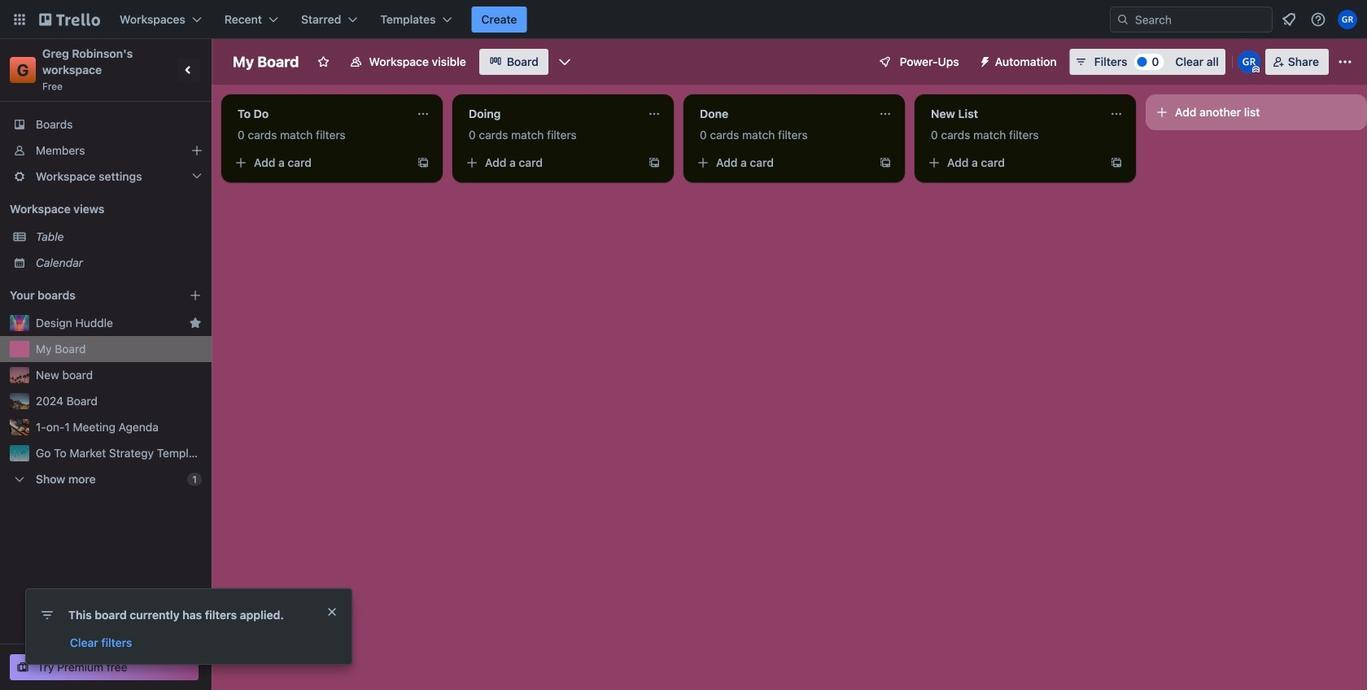 Task type: describe. For each thing, give the bounding box(es) containing it.
customize views image
[[557, 54, 573, 70]]

1 vertical spatial greg robinson (gregrobinson96) image
[[1238, 50, 1261, 73]]

dismiss flag image
[[326, 606, 339, 619]]

sm image
[[973, 49, 996, 72]]

2 create from template… image from the left
[[1111, 156, 1124, 169]]

1 create from template… image from the left
[[417, 156, 430, 169]]

open information menu image
[[1311, 11, 1327, 28]]

0 notifications image
[[1280, 10, 1300, 29]]

workspace navigation collapse icon image
[[178, 59, 200, 81]]



Task type: vqa. For each thing, say whether or not it's contained in the screenshot.
the bottommost the (optional)
no



Task type: locate. For each thing, give the bounding box(es) containing it.
0 vertical spatial greg robinson (gregrobinson96) image
[[1339, 10, 1358, 29]]

Board name text field
[[225, 49, 307, 75]]

0 horizontal spatial greg robinson (gregrobinson96) image
[[1238, 50, 1261, 73]]

create from template… image
[[417, 156, 430, 169], [648, 156, 661, 169]]

1 horizontal spatial create from template… image
[[648, 156, 661, 169]]

this member is an admin of this board. image
[[1253, 66, 1260, 73]]

None text field
[[459, 101, 642, 127], [691, 101, 873, 127], [922, 101, 1104, 127], [459, 101, 642, 127], [691, 101, 873, 127], [922, 101, 1104, 127]]

0 horizontal spatial create from template… image
[[417, 156, 430, 169]]

1 horizontal spatial create from template… image
[[1111, 156, 1124, 169]]

1 create from template… image from the left
[[879, 156, 892, 169]]

greg robinson (gregrobinson96) image inside primary element
[[1339, 10, 1358, 29]]

2 create from template… image from the left
[[648, 156, 661, 169]]

1 horizontal spatial greg robinson (gregrobinson96) image
[[1339, 10, 1358, 29]]

search image
[[1117, 13, 1130, 26]]

create from template… image
[[879, 156, 892, 169], [1111, 156, 1124, 169]]

star or unstar board image
[[317, 55, 330, 68]]

alert
[[26, 590, 352, 664]]

add board image
[[189, 289, 202, 302]]

your boards with 7 items element
[[10, 286, 164, 305]]

starred icon image
[[189, 317, 202, 330]]

None text field
[[228, 101, 410, 127]]

greg robinson (gregrobinson96) image right open information menu image
[[1339, 10, 1358, 29]]

back to home image
[[39, 7, 100, 33]]

Search field
[[1130, 8, 1273, 31]]

greg robinson (gregrobinson96) image down search field on the right of the page
[[1238, 50, 1261, 73]]

show menu image
[[1338, 54, 1354, 70]]

0 horizontal spatial create from template… image
[[879, 156, 892, 169]]

primary element
[[0, 0, 1368, 39]]

greg robinson (gregrobinson96) image
[[1339, 10, 1358, 29], [1238, 50, 1261, 73]]



